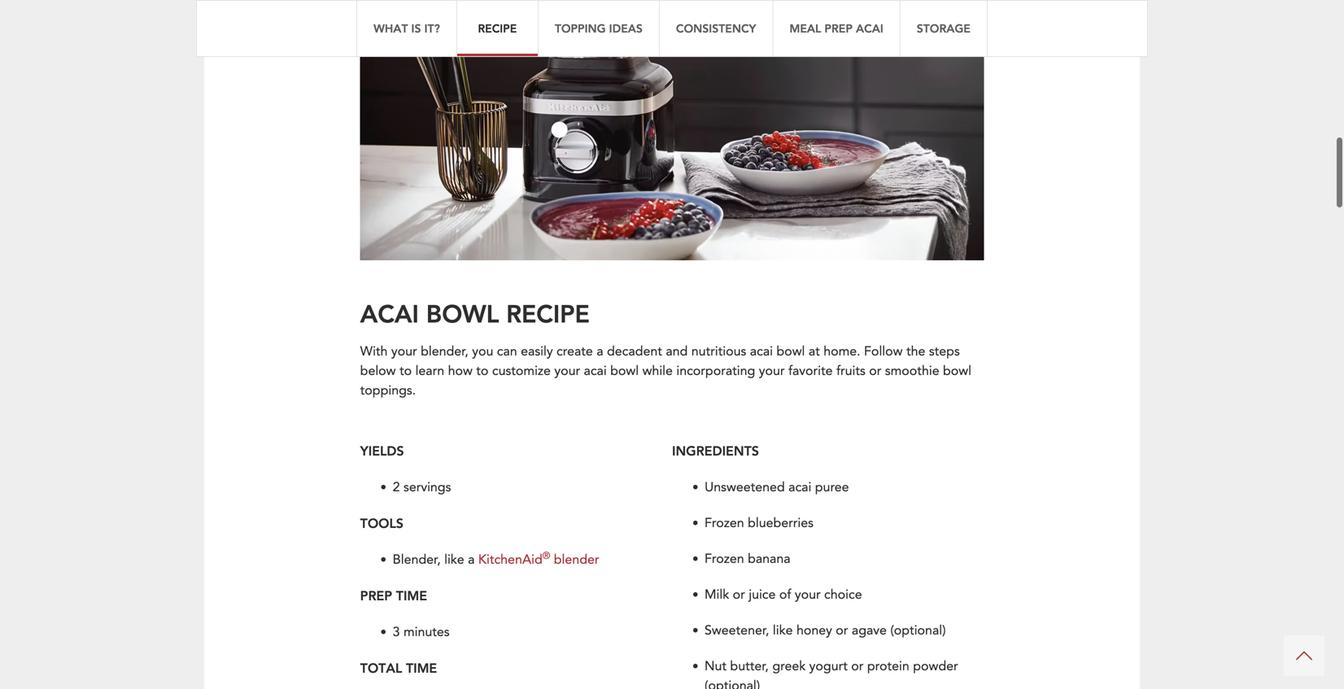Task type: describe. For each thing, give the bounding box(es) containing it.
favorite
[[788, 362, 833, 380]]

below
[[360, 362, 396, 380]]

topping ideas button
[[538, 0, 659, 57]]

recipe
[[506, 298, 590, 329]]

nut
[[705, 658, 727, 676]]

or inside nut butter, greek yogurt or protein powder (optional)
[[851, 658, 864, 676]]

total time
[[360, 660, 437, 677]]

kitchenaid
[[478, 551, 543, 569]]

milk
[[705, 586, 729, 604]]

2 horizontal spatial bowl
[[943, 362, 972, 380]]

and
[[666, 343, 688, 361]]

incorporating
[[676, 362, 755, 380]]

acai inside the meal prep acai button
[[856, 21, 883, 36]]

acai
[[360, 298, 419, 329]]

blender
[[554, 551, 599, 569]]

3
[[393, 623, 400, 641]]

servings
[[404, 479, 451, 496]]

like for a
[[444, 551, 464, 569]]

a inside blender, like a kitchenaid ® blender
[[468, 551, 475, 569]]

nut butter, greek yogurt or protein powder (optional)
[[705, 658, 958, 689]]

recipe button
[[456, 0, 538, 57]]

prep time
[[360, 587, 427, 604]]

steps
[[929, 343, 960, 361]]

blender,
[[421, 343, 469, 361]]

follow
[[864, 343, 903, 361]]

how
[[448, 362, 473, 380]]

storage
[[917, 21, 971, 36]]

total
[[360, 660, 402, 677]]

banana
[[748, 550, 791, 568]]

your down create
[[554, 362, 580, 380]]

acai bowl recipe
[[360, 298, 590, 329]]

you
[[472, 343, 493, 361]]

milk or juice of your choice
[[705, 586, 862, 604]]

1 to from the left
[[400, 362, 412, 380]]

prep
[[360, 587, 392, 604]]

0 vertical spatial (optional)
[[890, 622, 946, 640]]

learn
[[415, 362, 444, 380]]

protein
[[867, 658, 910, 676]]

sweetener, like honey or agave (optional)
[[705, 622, 946, 640]]

what is it?
[[374, 21, 440, 36]]

your right of
[[795, 586, 821, 604]]

what
[[374, 21, 408, 36]]

while
[[642, 362, 673, 380]]

recipe
[[478, 21, 517, 36]]

meal prep acai button
[[773, 0, 900, 57]]

toppings.
[[360, 382, 416, 400]]

topping ideas
[[555, 21, 643, 36]]

unsweetened
[[705, 479, 785, 496]]

2
[[393, 479, 400, 496]]

or inside with your blender, you can easily create a decadent and nutritious acai bowl at home. follow the steps below to learn how to customize your acai bowl while incorporating your favorite fruits or smoothie bowl toppings.
[[869, 362, 882, 380]]

the
[[906, 343, 926, 361]]

time for total time
[[406, 660, 437, 677]]

2 servings
[[393, 479, 451, 496]]

yogurt
[[809, 658, 848, 676]]

(optional) inside nut butter, greek yogurt or protein powder (optional)
[[705, 677, 760, 689]]

unsweetened acai puree
[[705, 479, 853, 496]]

greek
[[772, 658, 806, 676]]

easily
[[521, 343, 553, 361]]

is
[[411, 21, 421, 36]]

smoothie
[[885, 362, 940, 380]]

consistency button
[[659, 0, 773, 57]]

tools
[[360, 515, 404, 532]]

blender, like a kitchenaid ® blender
[[393, 549, 599, 569]]

prep
[[825, 21, 853, 36]]

honey
[[797, 622, 832, 640]]

kitchenaid® k150 3 speed ice crushing blender image
[[546, 116, 574, 144]]

minutes
[[404, 623, 450, 641]]



Task type: vqa. For each thing, say whether or not it's contained in the screenshot.
of
yes



Task type: locate. For each thing, give the bounding box(es) containing it.
acai left puree at the bottom of page
[[789, 479, 812, 496]]

or right milk
[[733, 586, 745, 604]]

or down follow
[[869, 362, 882, 380]]

can
[[497, 343, 517, 361]]

choice
[[824, 586, 862, 604]]

topping
[[555, 21, 606, 36]]

acai
[[856, 21, 883, 36], [750, 343, 773, 361], [584, 362, 607, 380], [789, 479, 812, 496]]

your
[[391, 343, 417, 361], [554, 362, 580, 380], [759, 362, 785, 380], [795, 586, 821, 604]]

decadent
[[607, 343, 662, 361]]

0 vertical spatial like
[[444, 551, 464, 569]]

puree
[[815, 479, 849, 496]]

2 to from the left
[[476, 362, 489, 380]]

of
[[779, 586, 791, 604]]

consistency
[[676, 21, 756, 36]]

bowl
[[777, 343, 805, 361], [610, 362, 639, 380], [943, 362, 972, 380]]

(optional)
[[890, 622, 946, 640], [705, 677, 760, 689]]

2 frozen from the top
[[705, 550, 744, 568]]

sweetener,
[[705, 622, 769, 640]]

time for prep time
[[396, 587, 427, 604]]

1 horizontal spatial a
[[597, 343, 603, 361]]

create
[[557, 343, 593, 361]]

0 horizontal spatial a
[[468, 551, 475, 569]]

home.
[[824, 343, 861, 361]]

1 frozen from the top
[[705, 514, 744, 532]]

acai right nutritious
[[750, 343, 773, 361]]

meal prep acai
[[790, 21, 883, 36]]

what is it? button
[[357, 0, 456, 57]]

powder
[[913, 658, 958, 676]]

a left kitchenaid
[[468, 551, 475, 569]]

bowl left at
[[777, 343, 805, 361]]

(optional) down nut
[[705, 677, 760, 689]]

0 horizontal spatial bowl
[[610, 362, 639, 380]]

1 vertical spatial like
[[773, 622, 793, 640]]

blender,
[[393, 551, 441, 569]]

meal
[[790, 21, 821, 36]]

1 vertical spatial frozen
[[705, 550, 744, 568]]

to left learn
[[400, 362, 412, 380]]

with your blender, you can easily create a decadent and nutritious acai bowl at home. follow the steps below to learn how to customize your acai bowl while incorporating your favorite fruits or smoothie bowl toppings.
[[360, 343, 972, 400]]

1 horizontal spatial to
[[476, 362, 489, 380]]

frozen banana
[[705, 550, 791, 568]]

1 vertical spatial a
[[468, 551, 475, 569]]

ideas
[[609, 21, 643, 36]]

time down 3 minutes
[[406, 660, 437, 677]]

customize
[[492, 362, 551, 380]]

storage button
[[900, 0, 988, 57]]

like inside blender, like a kitchenaid ® blender
[[444, 551, 464, 569]]

your left favorite
[[759, 362, 785, 380]]

with
[[360, 343, 388, 361]]

juice
[[749, 586, 776, 604]]

(optional) up powder
[[890, 622, 946, 640]]

like for honey
[[773, 622, 793, 640]]

bowl
[[426, 298, 499, 329]]

1 horizontal spatial bowl
[[777, 343, 805, 361]]

it?
[[424, 21, 440, 36]]

frozen down unsweetened
[[705, 514, 744, 532]]

or left agave
[[836, 622, 848, 640]]

like left "honey"
[[773, 622, 793, 640]]

yields
[[360, 442, 404, 459]]

1 vertical spatial time
[[406, 660, 437, 677]]

frozen
[[705, 514, 744, 532], [705, 550, 744, 568]]

bowl down decadent
[[610, 362, 639, 380]]

black kitchenaid® blender next to two acai bowls image
[[360, 0, 984, 261]]

like right the blender,
[[444, 551, 464, 569]]

0 horizontal spatial like
[[444, 551, 464, 569]]

time
[[396, 587, 427, 604], [406, 660, 437, 677]]

agave
[[852, 622, 887, 640]]

or
[[869, 362, 882, 380], [733, 586, 745, 604], [836, 622, 848, 640], [851, 658, 864, 676]]

1 horizontal spatial like
[[773, 622, 793, 640]]

0 horizontal spatial to
[[400, 362, 412, 380]]

a
[[597, 343, 603, 361], [468, 551, 475, 569]]

0 horizontal spatial (optional)
[[705, 677, 760, 689]]

your right with
[[391, 343, 417, 361]]

fruits
[[836, 362, 866, 380]]

3 minutes
[[393, 623, 450, 641]]

butter,
[[730, 658, 769, 676]]

1 horizontal spatial (optional)
[[890, 622, 946, 640]]

at
[[809, 343, 820, 361]]

nutritious
[[691, 343, 746, 361]]

frozen up milk
[[705, 550, 744, 568]]

a right create
[[597, 343, 603, 361]]

to
[[400, 362, 412, 380], [476, 362, 489, 380]]

bowl down steps
[[943, 362, 972, 380]]

blueberries
[[748, 514, 814, 532]]

like
[[444, 551, 464, 569], [773, 622, 793, 640]]

acai right prep
[[856, 21, 883, 36]]

ingredients
[[672, 442, 767, 459]]

1 vertical spatial (optional)
[[705, 677, 760, 689]]

0 vertical spatial frozen
[[705, 514, 744, 532]]

®
[[543, 549, 550, 563]]

acai down create
[[584, 362, 607, 380]]

to down "you"
[[476, 362, 489, 380]]

time right prep
[[396, 587, 427, 604]]

0 vertical spatial time
[[396, 587, 427, 604]]

frozen for frozen blueberries
[[705, 514, 744, 532]]

a inside with your blender, you can easily create a decadent and nutritious acai bowl at home. follow the steps below to learn how to customize your acai bowl while incorporating your favorite fruits or smoothie bowl toppings.
[[597, 343, 603, 361]]

frozen blueberries
[[705, 514, 817, 532]]

or right yogurt
[[851, 658, 864, 676]]

0 vertical spatial a
[[597, 343, 603, 361]]

frozen for frozen banana
[[705, 550, 744, 568]]



